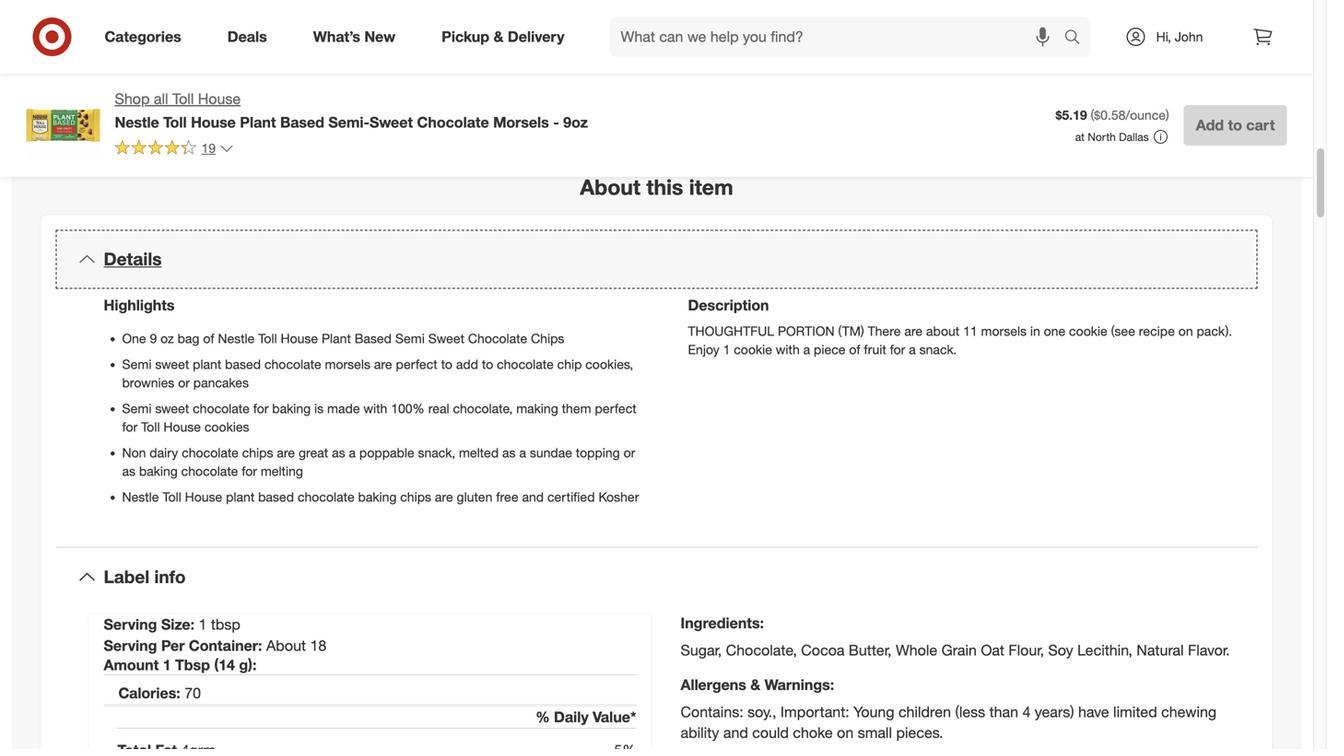 Task type: describe. For each thing, give the bounding box(es) containing it.
soy
[[1048, 641, 1073, 659]]

label
[[104, 566, 149, 588]]

1 vertical spatial nestle
[[218, 331, 255, 347]]

calories: 70
[[118, 685, 201, 702]]

more
[[308, 100, 342, 118]]

label info button
[[56, 548, 1258, 607]]

perfect inside semi sweet plant based chocolate morsels are perfect to add to chocolate chip cookies, brownies or pancakes
[[396, 356, 438, 372]]

choke
[[793, 724, 833, 742]]

sugar,
[[681, 641, 722, 659]]

perfect inside semi sweet chocolate for baking is made with 100% real chocolate, making them perfect for toll house cookies
[[595, 401, 637, 417]]

important:
[[781, 703, 850, 721]]

pack).
[[1197, 323, 1232, 339]]

brownies
[[122, 375, 174, 391]]

certified
[[547, 489, 595, 505]]

image gallery element
[[26, 0, 635, 130]]

soy.,
[[748, 703, 777, 721]]

image of nestle toll house plant based semi-sweet chocolate morsels  - 9oz image
[[26, 88, 100, 162]]

children
[[899, 703, 951, 721]]

for up non
[[122, 419, 138, 435]]

nestle toll house plant based semi-sweet chocolate morsels  - 9oz, 5 of 12 image
[[338, 0, 635, 75]]

sweet inside shop all toll house nestle toll house plant based semi-sweet chocolate morsels  - 9oz
[[370, 113, 413, 131]]

add to cart
[[1196, 116, 1275, 134]]

non
[[122, 445, 146, 461]]

toll down dairy
[[163, 489, 181, 505]]

is
[[314, 401, 324, 417]]

are inside non dairy chocolate chips are great as a poppable snack, melted as a sundae topping or as baking chocolate for melting
[[277, 445, 295, 461]]

size:
[[161, 616, 195, 634]]

making
[[516, 401, 558, 417]]

chips
[[531, 331, 564, 347]]

topping
[[576, 445, 620, 461]]

chocolate, inside ingredients: sugar, chocolate, cocoa butter, whole grain oat flour, soy lecithin, natural flavor.
[[726, 641, 797, 659]]

for inside non dairy chocolate chips are great as a poppable snack, melted as a sundae topping or as baking chocolate for melting
[[242, 463, 257, 479]]

north
[[1088, 130, 1116, 144]]

calories:
[[118, 685, 180, 702]]

nestle toll house plant based semi-sweet chocolate morsels  - 9oz, 4 of 12 image
[[26, 0, 323, 75]]

butter,
[[849, 641, 892, 659]]

poppable
[[359, 445, 414, 461]]

sundae
[[530, 445, 572, 461]]

1 vertical spatial plant
[[226, 489, 255, 505]]

0 horizontal spatial to
[[441, 356, 453, 372]]

details
[[104, 249, 162, 270]]

images
[[346, 100, 394, 118]]

plant inside shop all toll house nestle toll house plant based semi-sweet chocolate morsels  - 9oz
[[240, 113, 276, 131]]

could
[[752, 724, 789, 742]]

show
[[267, 100, 304, 118]]

show more images
[[267, 100, 394, 118]]

with inside semi sweet chocolate for baking is made with 100% real chocolate, making them perfect for toll house cookies
[[364, 401, 387, 417]]

toll down all
[[163, 113, 187, 131]]

one 9 oz bag of nestle toll house plant based semi sweet chocolate chips
[[122, 331, 564, 347]]

tbsp
[[175, 656, 210, 674]]

morsels
[[493, 113, 549, 131]]

amount 1 tbsp (14 g) :
[[104, 656, 257, 674]]

non dairy chocolate chips are great as a poppable snack, melted as a sundae topping or as baking chocolate for melting
[[122, 445, 635, 479]]

$0.58
[[1094, 107, 1126, 123]]

chocolate, inside semi sweet chocolate for baking is made with 100% real chocolate, making them perfect for toll house cookies
[[453, 401, 513, 417]]

or for topping
[[624, 445, 635, 461]]

nestle toll house plant based chocolate baking chips are gluten free and certified kosher
[[122, 489, 639, 505]]

young
[[854, 703, 895, 721]]

1 horizontal spatial sweet
[[428, 331, 465, 347]]

& for warnings:
[[751, 676, 761, 694]]

for left is
[[253, 401, 269, 417]]

oat
[[981, 641, 1005, 659]]

john
[[1175, 29, 1203, 45]]

toll right bag
[[258, 331, 277, 347]]

there
[[868, 323, 901, 339]]

semi sweet plant based chocolate morsels are perfect to add to chocolate chip cookies, brownies or pancakes
[[122, 356, 633, 391]]

to inside button
[[1228, 116, 1242, 134]]

new
[[364, 28, 396, 46]]

19
[[201, 140, 216, 156]]

& for delivery
[[494, 28, 504, 46]]

of inside description thoughtful portion (tm) there are about 11 morsels in one cookie (see recipe on pack). enjoy 1 cookie with a piece of fruit for a snack.
[[849, 342, 860, 358]]

(see
[[1111, 323, 1135, 339]]

are left gluten
[[435, 489, 453, 505]]

0 vertical spatial semi
[[395, 331, 425, 347]]

categories link
[[89, 17, 204, 57]]

search button
[[1056, 17, 1100, 61]]

sponsored
[[1233, 97, 1287, 110]]

pickup
[[442, 28, 489, 46]]

than
[[990, 703, 1019, 721]]

4
[[1023, 703, 1031, 721]]

9oz
[[563, 113, 588, 131]]

recipe
[[1139, 323, 1175, 339]]

chocolate inside semi sweet chocolate for baking is made with 100% real chocolate, making them perfect for toll house cookies
[[193, 401, 250, 417]]

allergens
[[681, 676, 746, 694]]

2 vertical spatial nestle
[[122, 489, 159, 505]]

on inside "allergens & warnings: contains: soy., important: young children (less than 4 years) have limited chewing ability and could choke on small pieces."
[[837, 724, 854, 742]]

oz
[[161, 331, 174, 347]]

grain
[[942, 641, 977, 659]]

amount
[[104, 656, 159, 674]]

pieces.
[[896, 724, 943, 742]]

toll right all
[[172, 90, 194, 108]]

11
[[963, 323, 978, 339]]

info
[[154, 566, 186, 588]]

sweet for toll
[[155, 401, 189, 417]]

plant inside semi sweet plant based chocolate morsels are perfect to add to chocolate chip cookies, brownies or pancakes
[[193, 356, 221, 372]]

% daily value*
[[536, 708, 636, 726]]

bag
[[178, 331, 200, 347]]

categories
[[105, 28, 181, 46]]

chocolate inside shop all toll house nestle toll house plant based semi-sweet chocolate morsels  - 9oz
[[417, 113, 489, 131]]

0 vertical spatial cookie
[[1069, 323, 1108, 339]]

shop
[[115, 90, 150, 108]]

in
[[1030, 323, 1040, 339]]

semi-
[[328, 113, 370, 131]]

for inside description thoughtful portion (tm) there are about 11 morsels in one cookie (see recipe on pack). enjoy 1 cookie with a piece of fruit for a snack.
[[890, 342, 905, 358]]

2 vertical spatial 1
[[163, 656, 171, 674]]

this
[[646, 174, 683, 200]]

melted
[[459, 445, 499, 461]]

dairy
[[150, 445, 178, 461]]

label info
[[104, 566, 186, 588]]

1 inside description thoughtful portion (tm) there are about 11 morsels in one cookie (see recipe on pack). enjoy 1 cookie with a piece of fruit for a snack.
[[723, 342, 730, 358]]

them
[[562, 401, 591, 417]]

tbsp
[[211, 616, 240, 634]]

delivery
[[508, 28, 565, 46]]

100%
[[391, 401, 425, 417]]

add
[[456, 356, 478, 372]]

on inside description thoughtful portion (tm) there are about 11 morsels in one cookie (see recipe on pack). enjoy 1 cookie with a piece of fruit for a snack.
[[1179, 323, 1193, 339]]

about
[[926, 323, 960, 339]]

1 vertical spatial chips
[[400, 489, 431, 505]]

$5.19
[[1056, 107, 1087, 123]]

and inside "allergens & warnings: contains: soy., important: young children (less than 4 years) have limited chewing ability and could choke on small pieces."
[[723, 724, 748, 742]]

70
[[185, 685, 201, 702]]



Task type: vqa. For each thing, say whether or not it's contained in the screenshot.
middle 2
no



Task type: locate. For each thing, give the bounding box(es) containing it.
are inside semi sweet plant based chocolate morsels are perfect to add to chocolate chip cookies, brownies or pancakes
[[374, 356, 392, 372]]

based inside semi sweet plant based chocolate morsels are perfect to add to chocolate chip cookies, brownies or pancakes
[[225, 356, 261, 372]]

1
[[723, 342, 730, 358], [199, 616, 207, 634], [163, 656, 171, 674]]

allergens & warnings: contains: soy., important: young children (less than 4 years) have limited chewing ability and could choke on small pieces.
[[681, 676, 1217, 742]]

1 vertical spatial with
[[364, 401, 387, 417]]

of right bag
[[203, 331, 214, 347]]

lecithin,
[[1078, 641, 1133, 659]]

cookie right one
[[1069, 323, 1108, 339]]

2 horizontal spatial 1
[[723, 342, 730, 358]]

1 vertical spatial semi
[[122, 356, 152, 372]]

plant down cookies
[[226, 489, 255, 505]]

about
[[580, 174, 641, 200], [266, 637, 306, 655]]

based left semi-
[[280, 113, 324, 131]]

0 horizontal spatial with
[[364, 401, 387, 417]]

0 vertical spatial morsels
[[981, 323, 1027, 339]]

0 horizontal spatial morsels
[[325, 356, 370, 372]]

0 horizontal spatial &
[[494, 28, 504, 46]]

search
[[1056, 30, 1100, 48]]

1 vertical spatial perfect
[[595, 401, 637, 417]]

0 vertical spatial serving
[[104, 616, 157, 634]]

as right great
[[332, 445, 345, 461]]

1 horizontal spatial with
[[776, 342, 800, 358]]

a left snack.
[[909, 342, 916, 358]]

on left pack). in the top right of the page
[[1179, 323, 1193, 339]]

morsels inside semi sweet plant based chocolate morsels are perfect to add to chocolate chip cookies, brownies or pancakes
[[325, 356, 370, 372]]

1 horizontal spatial or
[[624, 445, 635, 461]]

to right the add
[[482, 356, 493, 372]]

1 horizontal spatial as
[[332, 445, 345, 461]]

toll up dairy
[[141, 419, 160, 435]]

2 horizontal spatial as
[[502, 445, 516, 461]]

are up melting
[[277, 445, 295, 461]]

baking left is
[[272, 401, 311, 417]]

semi up brownies
[[122, 356, 152, 372]]

0 horizontal spatial and
[[522, 489, 544, 505]]

1 horizontal spatial plant
[[322, 331, 351, 347]]

plant
[[240, 113, 276, 131], [322, 331, 351, 347]]

2 horizontal spatial to
[[1228, 116, 1242, 134]]

1 vertical spatial morsels
[[325, 356, 370, 372]]

semi inside semi sweet plant based chocolate morsels are perfect to add to chocolate chip cookies, brownies or pancakes
[[122, 356, 152, 372]]

of down (tm)
[[849, 342, 860, 358]]

value*
[[593, 708, 636, 726]]

semi for chocolate
[[122, 356, 152, 372]]

with down the portion
[[776, 342, 800, 358]]

0 vertical spatial 1
[[723, 342, 730, 358]]

piece
[[814, 342, 846, 358]]

house
[[198, 90, 241, 108], [191, 113, 236, 131], [281, 331, 318, 347], [164, 419, 201, 435], [185, 489, 222, 505]]

0 vertical spatial chocolate
[[417, 113, 489, 131]]

toll
[[172, 90, 194, 108], [163, 113, 187, 131], [258, 331, 277, 347], [141, 419, 160, 435], [163, 489, 181, 505]]

for left melting
[[242, 463, 257, 479]]

details button
[[56, 230, 1258, 289]]

chocolate left "morsels"
[[417, 113, 489, 131]]

1 horizontal spatial plant
[[226, 489, 255, 505]]

& inside "allergens & warnings: contains: soy., important: young children (less than 4 years) have limited chewing ability and could choke on small pieces."
[[751, 676, 761, 694]]

chips inside non dairy chocolate chips are great as a poppable snack, melted as a sundae topping or as baking chocolate for melting
[[242, 445, 273, 461]]

0 horizontal spatial perfect
[[396, 356, 438, 372]]

or right brownies
[[178, 375, 190, 391]]

baking down non dairy chocolate chips are great as a poppable snack, melted as a sundae topping or as baking chocolate for melting in the left bottom of the page
[[358, 489, 397, 505]]

0 vertical spatial with
[[776, 342, 800, 358]]

nestle down shop
[[115, 113, 159, 131]]

as down non
[[122, 463, 136, 479]]

baking inside non dairy chocolate chips are great as a poppable snack, melted as a sundae topping or as baking chocolate for melting
[[139, 463, 178, 479]]

%
[[536, 708, 550, 726]]

1 vertical spatial or
[[624, 445, 635, 461]]

based up semi sweet plant based chocolate morsels are perfect to add to chocolate chip cookies, brownies or pancakes
[[355, 331, 392, 347]]

gluten
[[457, 489, 493, 505]]

a left poppable
[[349, 445, 356, 461]]

sweet
[[155, 356, 189, 372], [155, 401, 189, 417]]

deals
[[227, 28, 267, 46]]

ability
[[681, 724, 719, 742]]

1 down the thoughtful on the right top of the page
[[723, 342, 730, 358]]

1 inside serving size: 1 tbsp serving per container: about 18
[[199, 616, 207, 634]]

cookie
[[1069, 323, 1108, 339], [734, 342, 772, 358]]

What can we help you find? suggestions appear below search field
[[610, 17, 1069, 57]]

perfect right them
[[595, 401, 637, 417]]

plant up semi sweet plant based chocolate morsels are perfect to add to chocolate chip cookies, brownies or pancakes
[[322, 331, 351, 347]]

as
[[332, 445, 345, 461], [502, 445, 516, 461], [122, 463, 136, 479]]

0 horizontal spatial chips
[[242, 445, 273, 461]]

2 vertical spatial semi
[[122, 401, 152, 417]]

perfect up the 100%
[[396, 356, 438, 372]]

0 horizontal spatial sweet
[[370, 113, 413, 131]]

semi
[[395, 331, 425, 347], [122, 356, 152, 372], [122, 401, 152, 417]]

add to cart button
[[1184, 105, 1287, 146]]

1 horizontal spatial chocolate,
[[726, 641, 797, 659]]

1 horizontal spatial 1
[[199, 616, 207, 634]]

1 vertical spatial 1
[[199, 616, 207, 634]]

fruit
[[864, 342, 886, 358]]

)
[[1166, 107, 1169, 123]]

chips down snack,
[[400, 489, 431, 505]]

as right melted
[[502, 445, 516, 461]]

1 horizontal spatial chips
[[400, 489, 431, 505]]

1 down per
[[163, 656, 171, 674]]

chocolate
[[265, 356, 321, 372], [497, 356, 554, 372], [193, 401, 250, 417], [182, 445, 239, 461], [181, 463, 238, 479], [298, 489, 355, 505]]

0 vertical spatial sweet
[[370, 113, 413, 131]]

with right made
[[364, 401, 387, 417]]

1 vertical spatial chocolate
[[468, 331, 527, 347]]

cookies
[[204, 419, 249, 435]]

& up soy.,
[[751, 676, 761, 694]]

sweet inside semi sweet plant based chocolate morsels are perfect to add to chocolate chip cookies, brownies or pancakes
[[155, 356, 189, 372]]

a down the portion
[[803, 342, 810, 358]]

1 vertical spatial cookie
[[734, 342, 772, 358]]

for
[[890, 342, 905, 358], [253, 401, 269, 417], [122, 419, 138, 435], [242, 463, 257, 479]]

2 horizontal spatial baking
[[358, 489, 397, 505]]

& right pickup
[[494, 28, 504, 46]]

1 vertical spatial on
[[837, 724, 854, 742]]

sweet for or
[[155, 356, 189, 372]]

nestle up pancakes
[[218, 331, 255, 347]]

nestle
[[115, 113, 159, 131], [218, 331, 255, 347], [122, 489, 159, 505]]

based up pancakes
[[225, 356, 261, 372]]

1 horizontal spatial of
[[849, 342, 860, 358]]

on left the small
[[837, 724, 854, 742]]

0 vertical spatial based
[[225, 356, 261, 372]]

serving size: 1 tbsp serving per container: about 18
[[104, 616, 327, 655]]

:
[[253, 656, 257, 674]]

semi for baking
[[122, 401, 152, 417]]

per
[[161, 637, 185, 655]]

with inside description thoughtful portion (tm) there are about 11 morsels in one cookie (see recipe on pack). enjoy 1 cookie with a piece of fruit for a snack.
[[776, 342, 800, 358]]

are right there
[[905, 323, 923, 339]]

baking inside semi sweet chocolate for baking is made with 100% real chocolate, making them perfect for toll house cookies
[[272, 401, 311, 417]]

1 horizontal spatial &
[[751, 676, 761, 694]]

1 vertical spatial based
[[258, 489, 294, 505]]

thoughtful
[[688, 323, 774, 339]]

or right 'topping'
[[624, 445, 635, 461]]

1 vertical spatial &
[[751, 676, 761, 694]]

semi inside semi sweet chocolate for baking is made with 100% real chocolate, making them perfect for toll house cookies
[[122, 401, 152, 417]]

chewing
[[1161, 703, 1217, 721]]

chocolate, down ingredients:
[[726, 641, 797, 659]]

nestle down non
[[122, 489, 159, 505]]

0 horizontal spatial plant
[[240, 113, 276, 131]]

0 vertical spatial &
[[494, 28, 504, 46]]

flour,
[[1009, 641, 1044, 659]]

to right add on the right
[[1228, 116, 1242, 134]]

about left this
[[580, 174, 641, 200]]

0 vertical spatial sweet
[[155, 356, 189, 372]]

0 horizontal spatial 1
[[163, 656, 171, 674]]

perfect
[[396, 356, 438, 372], [595, 401, 637, 417]]

0 horizontal spatial about
[[266, 637, 306, 655]]

0 vertical spatial based
[[280, 113, 324, 131]]

1 horizontal spatial perfect
[[595, 401, 637, 417]]

morsels
[[981, 323, 1027, 339], [325, 356, 370, 372]]

what's
[[313, 28, 360, 46]]

at
[[1075, 130, 1085, 144]]

0 vertical spatial about
[[580, 174, 641, 200]]

advertisement region
[[679, 25, 1287, 95]]

sweet down oz
[[155, 356, 189, 372]]

add
[[1196, 116, 1224, 134]]

chocolate up the add
[[468, 331, 527, 347]]

1 vertical spatial sweet
[[155, 401, 189, 417]]

1 vertical spatial and
[[723, 724, 748, 742]]

toll inside semi sweet chocolate for baking is made with 100% real chocolate, making them perfect for toll house cookies
[[141, 419, 160, 435]]

sweet down brownies
[[155, 401, 189, 417]]

chocolate, right real
[[453, 401, 513, 417]]

highlights
[[104, 296, 175, 314]]

semi up semi sweet plant based chocolate morsels are perfect to add to chocolate chip cookies, brownies or pancakes
[[395, 331, 425, 347]]

and down contains:
[[723, 724, 748, 742]]

1 horizontal spatial to
[[482, 356, 493, 372]]

0 horizontal spatial of
[[203, 331, 214, 347]]

$5.19 ( $0.58 /ounce )
[[1056, 107, 1169, 123]]

0 horizontal spatial chocolate,
[[453, 401, 513, 417]]

dallas
[[1119, 130, 1149, 144]]

snack.
[[920, 342, 957, 358]]

deals link
[[212, 17, 290, 57]]

(
[[1091, 107, 1094, 123]]

plant up pancakes
[[193, 356, 221, 372]]

daily
[[554, 708, 589, 726]]

based inside shop all toll house nestle toll house plant based semi-sweet chocolate morsels  - 9oz
[[280, 113, 324, 131]]

1 vertical spatial chocolate,
[[726, 641, 797, 659]]

1 horizontal spatial and
[[723, 724, 748, 742]]

what's new link
[[297, 17, 419, 57]]

1 vertical spatial plant
[[322, 331, 351, 347]]

-
[[553, 113, 559, 131]]

0 horizontal spatial as
[[122, 463, 136, 479]]

melting
[[261, 463, 303, 479]]

1 sweet from the top
[[155, 356, 189, 372]]

free
[[496, 489, 519, 505]]

1 vertical spatial serving
[[104, 637, 157, 655]]

(tm)
[[838, 323, 864, 339]]

1 horizontal spatial on
[[1179, 323, 1193, 339]]

chocolate,
[[453, 401, 513, 417], [726, 641, 797, 659]]

chocolate
[[417, 113, 489, 131], [468, 331, 527, 347]]

for right the fruit
[[890, 342, 905, 358]]

0 vertical spatial on
[[1179, 323, 1193, 339]]

0 vertical spatial perfect
[[396, 356, 438, 372]]

one
[[122, 331, 146, 347]]

0 vertical spatial baking
[[272, 401, 311, 417]]

about inside serving size: 1 tbsp serving per container: about 18
[[266, 637, 306, 655]]

or inside semi sweet plant based chocolate morsels are perfect to add to chocolate chip cookies, brownies or pancakes
[[178, 375, 190, 391]]

1 horizontal spatial based
[[355, 331, 392, 347]]

1 horizontal spatial cookie
[[1069, 323, 1108, 339]]

cart
[[1246, 116, 1275, 134]]

2 vertical spatial baking
[[358, 489, 397, 505]]

0 horizontal spatial plant
[[193, 356, 221, 372]]

house inside semi sweet chocolate for baking is made with 100% real chocolate, making them perfect for toll house cookies
[[164, 419, 201, 435]]

one
[[1044, 323, 1066, 339]]

0 vertical spatial chips
[[242, 445, 273, 461]]

sweet inside semi sweet chocolate for baking is made with 100% real chocolate, making them perfect for toll house cookies
[[155, 401, 189, 417]]

portion
[[778, 323, 835, 339]]

morsels down the "one 9 oz bag of nestle toll house plant based semi sweet chocolate chips"
[[325, 356, 370, 372]]

morsels inside description thoughtful portion (tm) there are about 11 morsels in one cookie (see recipe on pack). enjoy 1 cookie with a piece of fruit for a snack.
[[981, 323, 1027, 339]]

1 left "tbsp"
[[199, 616, 207, 634]]

0 vertical spatial nestle
[[115, 113, 159, 131]]

2 sweet from the top
[[155, 401, 189, 417]]

1 vertical spatial based
[[355, 331, 392, 347]]

1 horizontal spatial morsels
[[981, 323, 1027, 339]]

based
[[280, 113, 324, 131], [355, 331, 392, 347]]

and right free
[[522, 489, 544, 505]]

kosher
[[599, 489, 639, 505]]

cookies,
[[586, 356, 633, 372]]

made
[[327, 401, 360, 417]]

0 vertical spatial or
[[178, 375, 190, 391]]

item
[[689, 174, 733, 200]]

0 horizontal spatial on
[[837, 724, 854, 742]]

1 serving from the top
[[104, 616, 157, 634]]

1 vertical spatial baking
[[139, 463, 178, 479]]

or for brownies
[[178, 375, 190, 391]]

are down the "one 9 oz bag of nestle toll house plant based semi sweet chocolate chips"
[[374, 356, 392, 372]]

or inside non dairy chocolate chips are great as a poppable snack, melted as a sundae topping or as baking chocolate for melting
[[624, 445, 635, 461]]

1 vertical spatial sweet
[[428, 331, 465, 347]]

0 horizontal spatial cookie
[[734, 342, 772, 358]]

nestle inside shop all toll house nestle toll house plant based semi-sweet chocolate morsels  - 9oz
[[115, 113, 159, 131]]

0 horizontal spatial based
[[280, 113, 324, 131]]

0 horizontal spatial or
[[178, 375, 190, 391]]

cookie down the thoughtful on the right top of the page
[[734, 342, 772, 358]]

have
[[1078, 703, 1109, 721]]

limited
[[1113, 703, 1157, 721]]

to left the add
[[441, 356, 453, 372]]

at north dallas
[[1075, 130, 1149, 144]]

0 vertical spatial plant
[[240, 113, 276, 131]]

contains:
[[681, 703, 744, 721]]

hi,
[[1156, 29, 1171, 45]]

1 horizontal spatial about
[[580, 174, 641, 200]]

1 vertical spatial about
[[266, 637, 306, 655]]

about left the 18
[[266, 637, 306, 655]]

are
[[905, 323, 923, 339], [374, 356, 392, 372], [277, 445, 295, 461], [435, 489, 453, 505]]

morsels left in
[[981, 323, 1027, 339]]

9
[[150, 331, 157, 347]]

1 horizontal spatial baking
[[272, 401, 311, 417]]

0 vertical spatial plant
[[193, 356, 221, 372]]

ingredients: sugar, chocolate, cocoa butter, whole grain oat flour, soy lecithin, natural flavor.
[[681, 614, 1230, 659]]

plant
[[193, 356, 221, 372], [226, 489, 255, 505]]

0 horizontal spatial baking
[[139, 463, 178, 479]]

enjoy
[[688, 342, 720, 358]]

based down melting
[[258, 489, 294, 505]]

0 vertical spatial chocolate,
[[453, 401, 513, 417]]

show more images button
[[255, 89, 406, 130]]

chips up melting
[[242, 445, 273, 461]]

baking down dairy
[[139, 463, 178, 479]]

are inside description thoughtful portion (tm) there are about 11 morsels in one cookie (see recipe on pack). enjoy 1 cookie with a piece of fruit for a snack.
[[905, 323, 923, 339]]

chips
[[242, 445, 273, 461], [400, 489, 431, 505]]

semi down brownies
[[122, 401, 152, 417]]

0 vertical spatial and
[[522, 489, 544, 505]]

a left 'sundae'
[[519, 445, 526, 461]]

2 serving from the top
[[104, 637, 157, 655]]

plant left more
[[240, 113, 276, 131]]



